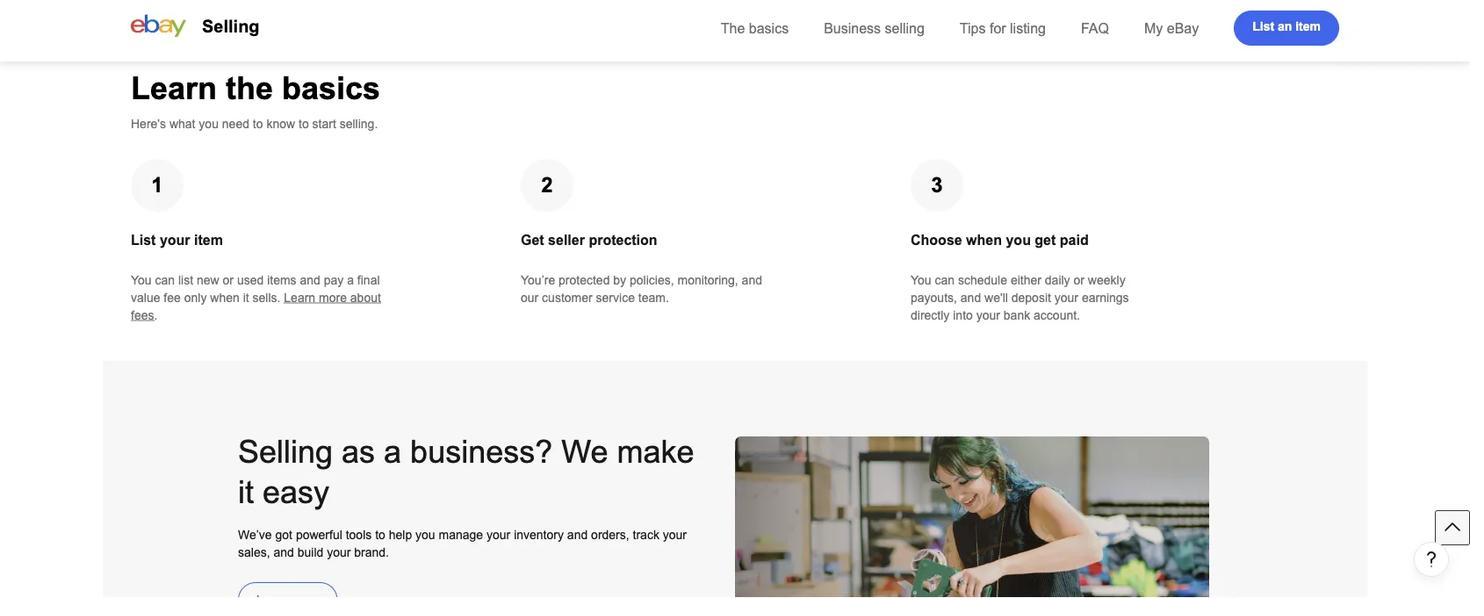 Task type: vqa. For each thing, say whether or not it's contained in the screenshot.
Floor at left
no



Task type: describe. For each thing, give the bounding box(es) containing it.
2
[[542, 174, 553, 197]]

it inside selling as a business? we make it easy
[[238, 474, 254, 510]]

learn for the
[[131, 70, 217, 105]]

build
[[298, 546, 324, 559]]

our
[[521, 291, 539, 304]]

selling as a business? we make it easy
[[238, 434, 695, 510]]

tips
[[960, 20, 986, 36]]

only
[[184, 291, 207, 304]]

protected
[[559, 273, 610, 287]]

0 vertical spatial when
[[967, 232, 1003, 248]]

or inside you can list new or used items and pay a final value fee only when it sells.
[[223, 273, 234, 287]]

directly
[[911, 308, 950, 322]]

manage
[[439, 528, 483, 542]]

payouts,
[[911, 291, 958, 304]]

team.
[[639, 291, 669, 304]]

as
[[342, 434, 375, 469]]

the
[[226, 70, 273, 105]]

list
[[178, 273, 193, 287]]

learn the basics
[[131, 70, 381, 105]]

used
[[237, 273, 264, 287]]

when inside you can list new or used items and pay a final value fee only when it sells.
[[210, 291, 240, 304]]

we'll
[[985, 291, 1009, 304]]

the
[[721, 20, 745, 36]]

by
[[614, 273, 627, 287]]

and inside you're protected by policies, monitoring, and our customer service team.
[[742, 273, 763, 287]]

0 horizontal spatial basics
[[282, 70, 381, 105]]

list an item
[[1253, 20, 1322, 33]]

business selling link
[[824, 20, 925, 36]]

you're
[[521, 273, 555, 287]]

inventory
[[514, 528, 564, 542]]

sales,
[[238, 546, 270, 559]]

know
[[267, 117, 295, 130]]

your down 'powerful'
[[327, 546, 351, 559]]

your down we'll
[[977, 308, 1001, 322]]

business
[[824, 20, 881, 36]]

for
[[990, 20, 1007, 36]]

earnings
[[1082, 291, 1130, 304]]

pay
[[324, 273, 344, 287]]

paid
[[1060, 232, 1089, 248]]

can for 3
[[935, 273, 955, 287]]

new
[[197, 273, 219, 287]]

you can schedule either daily or weekly payouts, and we'll deposit your earnings directly into your bank account.
[[911, 273, 1130, 322]]

item for list your item
[[194, 232, 223, 248]]

item for list an item
[[1296, 20, 1322, 33]]

powerful
[[296, 528, 343, 542]]

final
[[357, 273, 380, 287]]

faq
[[1082, 20, 1110, 36]]

help, opens dialogs image
[[1423, 551, 1441, 568]]

deposit
[[1012, 291, 1052, 304]]

items
[[267, 273, 297, 287]]

my ebay link
[[1145, 20, 1200, 36]]

it inside you can list new or used items and pay a final value fee only when it sells.
[[243, 291, 249, 304]]

get
[[1035, 232, 1056, 248]]

to for as
[[375, 528, 386, 542]]

1 horizontal spatial basics
[[749, 20, 789, 36]]

business selling
[[824, 20, 925, 36]]

you can list new or used items and pay a final value fee only when it sells.
[[131, 273, 380, 304]]

about
[[350, 291, 381, 304]]

get seller protection
[[521, 232, 658, 248]]

learn more about fees link
[[131, 291, 381, 322]]

make
[[617, 434, 695, 469]]

your down daily at top right
[[1055, 291, 1079, 304]]

track
[[633, 528, 660, 542]]

get
[[521, 232, 544, 248]]

got
[[275, 528, 293, 542]]

brand.
[[354, 546, 389, 559]]

orders,
[[591, 528, 630, 542]]

choose
[[911, 232, 963, 248]]

tips for listing link
[[960, 20, 1046, 36]]

selling
[[885, 20, 925, 36]]

policies,
[[630, 273, 674, 287]]

and inside you can schedule either daily or weekly payouts, and we'll deposit your earnings directly into your bank account.
[[961, 291, 982, 304]]

you for get
[[1006, 232, 1031, 248]]

list for list an item
[[1253, 20, 1275, 33]]

either
[[1011, 273, 1042, 287]]



Task type: locate. For each thing, give the bounding box(es) containing it.
you're protected by policies, monitoring, and our customer service team.
[[521, 273, 763, 304]]

your right track
[[663, 528, 687, 542]]

list
[[1253, 20, 1275, 33], [131, 232, 156, 248]]

1 horizontal spatial learn
[[284, 291, 316, 304]]

you
[[131, 273, 152, 287], [911, 273, 932, 287]]

a
[[347, 273, 354, 287], [384, 434, 402, 469]]

we've
[[238, 528, 272, 542]]

3
[[932, 174, 943, 197]]

the basics link
[[721, 20, 789, 36]]

1 horizontal spatial when
[[967, 232, 1003, 248]]

2 horizontal spatial to
[[375, 528, 386, 542]]

more
[[319, 291, 347, 304]]

to for the
[[253, 117, 263, 130]]

it up we've on the bottom left
[[238, 474, 254, 510]]

0 vertical spatial item
[[1296, 20, 1322, 33]]

1 can from the left
[[155, 273, 175, 287]]

or right new
[[223, 273, 234, 287]]

you for 3
[[911, 273, 932, 287]]

0 vertical spatial you
[[199, 117, 219, 130]]

to inside we've got powerful tools to help you manage your inventory and orders, track your sales, and build your brand.
[[375, 528, 386, 542]]

your right manage on the bottom of the page
[[487, 528, 511, 542]]

item up new
[[194, 232, 223, 248]]

you up value
[[131, 273, 152, 287]]

here's
[[131, 117, 166, 130]]

into
[[954, 308, 973, 322]]

learn down 'items'
[[284, 291, 316, 304]]

to right need
[[253, 117, 263, 130]]

1 vertical spatial learn
[[284, 291, 316, 304]]

0 horizontal spatial item
[[194, 232, 223, 248]]

choose when you get paid
[[911, 232, 1089, 248]]

and right monitoring,
[[742, 273, 763, 287]]

0 vertical spatial basics
[[749, 20, 789, 36]]

0 horizontal spatial you
[[131, 273, 152, 287]]

you left get
[[1006, 232, 1031, 248]]

you inside you can schedule either daily or weekly payouts, and we'll deposit your earnings directly into your bank account.
[[911, 273, 932, 287]]

protection
[[589, 232, 658, 248]]

2 vertical spatial you
[[416, 528, 436, 542]]

item
[[1296, 20, 1322, 33], [194, 232, 223, 248]]

and inside you can list new or used items and pay a final value fee only when it sells.
[[300, 273, 321, 287]]

0 horizontal spatial to
[[253, 117, 263, 130]]

fee
[[164, 291, 181, 304]]

basics up start
[[282, 70, 381, 105]]

value
[[131, 291, 160, 304]]

1 vertical spatial item
[[194, 232, 223, 248]]

or inside you can schedule either daily or weekly payouts, and we'll deposit your earnings directly into your bank account.
[[1074, 273, 1085, 287]]

you inside you can list new or used items and pay a final value fee only when it sells.
[[131, 273, 152, 287]]

.
[[154, 308, 158, 322]]

my
[[1145, 20, 1164, 36]]

0 vertical spatial selling
[[202, 17, 260, 36]]

1 horizontal spatial you
[[911, 273, 932, 287]]

can up fee
[[155, 273, 175, 287]]

and
[[300, 273, 321, 287], [742, 273, 763, 287], [961, 291, 982, 304], [567, 528, 588, 542], [274, 546, 294, 559]]

bank
[[1004, 308, 1031, 322]]

an
[[1278, 20, 1293, 33]]

to up 'brand.'
[[375, 528, 386, 542]]

basics
[[749, 20, 789, 36], [282, 70, 381, 105]]

0 horizontal spatial can
[[155, 273, 175, 287]]

can for 1
[[155, 273, 175, 287]]

2 or from the left
[[1074, 273, 1085, 287]]

you right 'help'
[[416, 528, 436, 542]]

1 vertical spatial selling
[[238, 434, 333, 469]]

a inside you can list new or used items and pay a final value fee only when it sells.
[[347, 273, 354, 287]]

1 vertical spatial you
[[1006, 232, 1031, 248]]

ebay
[[1168, 20, 1200, 36]]

listing
[[1011, 20, 1046, 36]]

to left start
[[299, 117, 309, 130]]

1 vertical spatial list
[[131, 232, 156, 248]]

can inside you can schedule either daily or weekly payouts, and we'll deposit your earnings directly into your bank account.
[[935, 273, 955, 287]]

2 can from the left
[[935, 273, 955, 287]]

seller
[[548, 232, 585, 248]]

you up payouts,
[[911, 273, 932, 287]]

when down new
[[210, 291, 240, 304]]

1 vertical spatial it
[[238, 474, 254, 510]]

1 vertical spatial basics
[[282, 70, 381, 105]]

list down 1
[[131, 232, 156, 248]]

0 horizontal spatial when
[[210, 291, 240, 304]]

it down the used
[[243, 291, 249, 304]]

sells.
[[253, 291, 281, 304]]

we
[[562, 434, 609, 469]]

list an item link
[[1235, 11, 1340, 46]]

basics right the
[[749, 20, 789, 36]]

1 horizontal spatial you
[[416, 528, 436, 542]]

2 horizontal spatial you
[[1006, 232, 1031, 248]]

easy
[[263, 474, 330, 510]]

service
[[596, 291, 635, 304]]

a right as
[[384, 434, 402, 469]]

selling.
[[340, 117, 378, 130]]

account.
[[1034, 308, 1081, 322]]

0 vertical spatial learn
[[131, 70, 217, 105]]

0 horizontal spatial or
[[223, 273, 234, 287]]

item inside the list an item link
[[1296, 20, 1322, 33]]

learn more about fees
[[131, 291, 381, 322]]

you for need
[[199, 117, 219, 130]]

help
[[389, 528, 412, 542]]

when up schedule
[[967, 232, 1003, 248]]

1 horizontal spatial item
[[1296, 20, 1322, 33]]

need
[[222, 117, 250, 130]]

what
[[170, 117, 195, 130]]

or right daily at top right
[[1074, 273, 1085, 287]]

0 horizontal spatial you
[[199, 117, 219, 130]]

2 you from the left
[[911, 273, 932, 287]]

to
[[253, 117, 263, 130], [299, 117, 309, 130], [375, 528, 386, 542]]

we've got powerful tools to help you manage your inventory and orders, track your sales, and build your brand.
[[238, 528, 687, 559]]

1 horizontal spatial to
[[299, 117, 309, 130]]

0 horizontal spatial a
[[347, 273, 354, 287]]

you right the what
[[199, 117, 219, 130]]

0 horizontal spatial learn
[[131, 70, 217, 105]]

can
[[155, 273, 175, 287], [935, 273, 955, 287]]

0 vertical spatial list
[[1253, 20, 1275, 33]]

faq link
[[1082, 20, 1110, 36]]

start
[[312, 117, 336, 130]]

list for list your item
[[131, 232, 156, 248]]

1 you from the left
[[131, 273, 152, 287]]

1 horizontal spatial or
[[1074, 273, 1085, 287]]

selling for selling
[[202, 17, 260, 36]]

fees
[[131, 308, 154, 322]]

learn up the what
[[131, 70, 217, 105]]

and up into
[[961, 291, 982, 304]]

0 vertical spatial it
[[243, 291, 249, 304]]

you for 1
[[131, 273, 152, 287]]

tips for listing
[[960, 20, 1046, 36]]

1 vertical spatial when
[[210, 291, 240, 304]]

weekly
[[1089, 273, 1126, 287]]

0 vertical spatial a
[[347, 273, 354, 287]]

your
[[160, 232, 190, 248], [1055, 291, 1079, 304], [977, 308, 1001, 322], [487, 528, 511, 542], [663, 528, 687, 542], [327, 546, 351, 559]]

schedule
[[959, 273, 1008, 287]]

when
[[967, 232, 1003, 248], [210, 291, 240, 304]]

you inside we've got powerful tools to help you manage your inventory and orders, track your sales, and build your brand.
[[416, 528, 436, 542]]

list your item
[[131, 232, 223, 248]]

selling inside selling as a business? we make it easy
[[238, 434, 333, 469]]

you
[[199, 117, 219, 130], [1006, 232, 1031, 248], [416, 528, 436, 542]]

item right the an
[[1296, 20, 1322, 33]]

1 horizontal spatial list
[[1253, 20, 1275, 33]]

1 horizontal spatial can
[[935, 273, 955, 287]]

1
[[151, 174, 163, 197]]

list left the an
[[1253, 20, 1275, 33]]

1 vertical spatial a
[[384, 434, 402, 469]]

1 or from the left
[[223, 273, 234, 287]]

learn for more
[[284, 291, 316, 304]]

selling for selling as a business? we make it easy
[[238, 434, 333, 469]]

and left orders,
[[567, 528, 588, 542]]

learn inside learn more about fees
[[284, 291, 316, 304]]

here's what you need to know to start selling.
[[131, 117, 378, 130]]

a right pay
[[347, 273, 354, 287]]

my ebay
[[1145, 20, 1200, 36]]

business?
[[410, 434, 553, 469]]

a inside selling as a business? we make it easy
[[384, 434, 402, 469]]

can inside you can list new or used items and pay a final value fee only when it sells.
[[155, 273, 175, 287]]

the basics
[[721, 20, 789, 36]]

0 horizontal spatial list
[[131, 232, 156, 248]]

daily
[[1045, 273, 1071, 287]]

1 horizontal spatial a
[[384, 434, 402, 469]]

can up payouts,
[[935, 273, 955, 287]]

selling up the
[[202, 17, 260, 36]]

monitoring,
[[678, 273, 739, 287]]

learn
[[131, 70, 217, 105], [284, 291, 316, 304]]

and down got
[[274, 546, 294, 559]]

your up list
[[160, 232, 190, 248]]

and left pay
[[300, 273, 321, 287]]

tools
[[346, 528, 372, 542]]

customer
[[542, 291, 593, 304]]

selling up easy
[[238, 434, 333, 469]]



